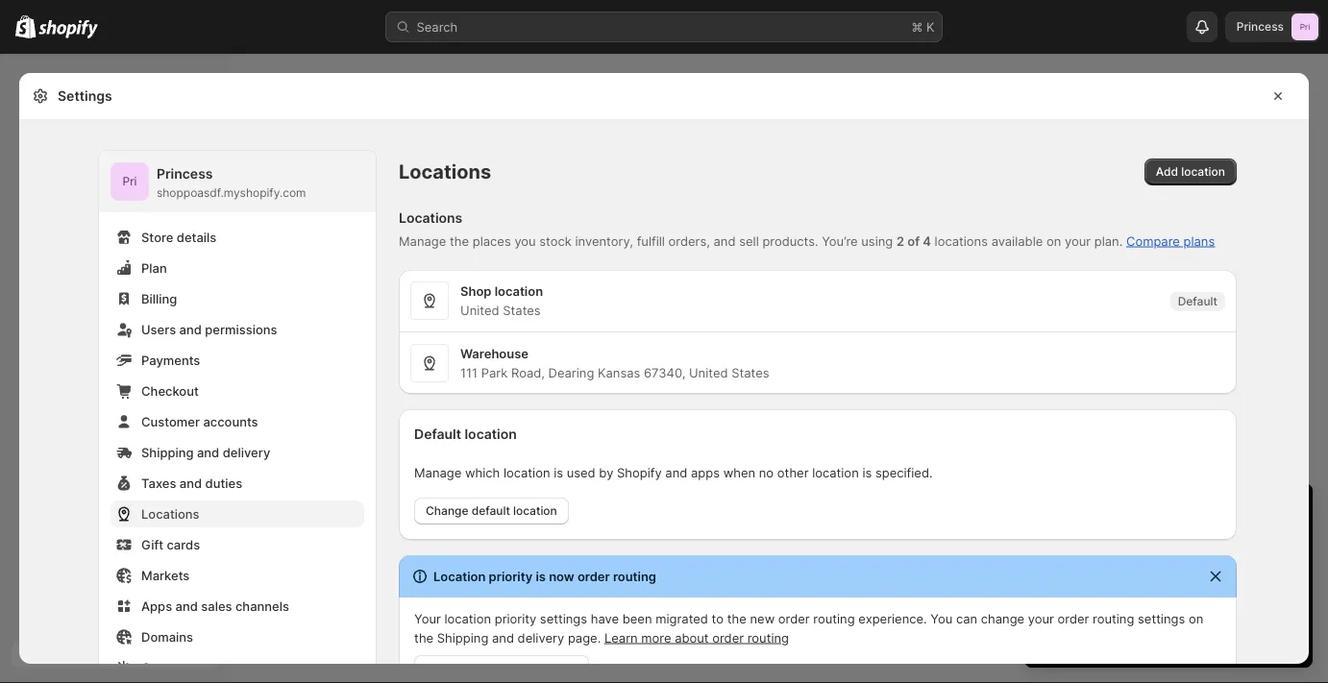 Task type: describe. For each thing, give the bounding box(es) containing it.
sell
[[739, 234, 759, 249]]

apps and sales channels link
[[111, 593, 364, 620]]

to customize your online store and add bonus features
[[1059, 574, 1289, 608]]

markets link
[[111, 562, 364, 589]]

on inside "your location priority settings have been migrated to the new order routing experience. you can change your order routing settings on the shipping and delivery page."
[[1189, 611, 1204, 626]]

used
[[567, 465, 596, 480]]

0 vertical spatial store
[[1112, 574, 1142, 589]]

67340,
[[644, 365, 686, 380]]

location
[[434, 569, 486, 584]]

princess image
[[1292, 13, 1319, 40]]

shopify image
[[39, 20, 98, 39]]

add
[[1156, 165, 1179, 179]]

and right go
[[510, 662, 531, 676]]

bonus
[[1184, 593, 1220, 608]]

shopify image
[[15, 15, 36, 38]]

customer accounts link
[[111, 409, 364, 436]]

and inside the to customize your online store and add bonus features
[[1132, 593, 1154, 608]]

and right apps
[[175, 599, 198, 614]]

2 settings from the left
[[1138, 611, 1186, 626]]

kansas
[[598, 365, 641, 380]]

store
[[141, 230, 173, 245]]

warehouse
[[460, 346, 529, 361]]

location priority is now order routing
[[434, 569, 657, 584]]

3
[[1086, 555, 1094, 570]]

shoppoasdf.myshopify.com
[[157, 186, 306, 200]]

default for default location
[[414, 426, 461, 443]]

order right new
[[779, 611, 810, 626]]

customer accounts
[[141, 414, 258, 429]]

location inside button
[[513, 504, 557, 518]]

store details
[[141, 230, 217, 245]]

orders,
[[669, 234, 710, 249]]

gift cards link
[[111, 532, 364, 559]]

princess shoppoasdf.myshopify.com
[[157, 166, 306, 200]]

shop
[[460, 284, 492, 299]]

learn more about order routing link
[[605, 631, 789, 646]]

locations manage the places you stock inventory, fulfill orders, and sell products. you're using 2 of 4 locations available on your plan. compare plans
[[399, 210, 1215, 249]]

shipping inside "your location priority settings have been migrated to the new order routing experience. you can change your order routing settings on the shipping and delivery page."
[[437, 631, 489, 646]]

first
[[1059, 555, 1083, 570]]

switch
[[1044, 535, 1084, 550]]

months
[[1098, 555, 1142, 570]]

events
[[203, 660, 243, 675]]

and inside locations manage the places you stock inventory, fulfill orders, and sell products. you're using 2 of 4 locations available on your plan. compare plans
[[714, 234, 736, 249]]

when
[[724, 465, 756, 480]]

go
[[426, 662, 441, 676]]

channels
[[235, 599, 289, 614]]

delivery inside shop settings menu element
[[223, 445, 270, 460]]

manage inside locations manage the places you stock inventory, fulfill orders, and sell products. you're using 2 of 4 locations available on your plan. compare plans
[[399, 234, 446, 249]]

shipping inside shop settings menu element
[[141, 445, 194, 460]]

4
[[923, 234, 932, 249]]

about
[[675, 631, 709, 646]]

domains link
[[111, 624, 364, 651]]

switch to a paid plan and get:
[[1044, 535, 1219, 550]]

states inside warehouse 111 park road, dearing kansas 67340, united states
[[732, 365, 770, 380]]

you
[[931, 611, 953, 626]]

accounts
[[203, 414, 258, 429]]

order right now
[[578, 569, 610, 584]]

location right other
[[812, 465, 859, 480]]

locations link
[[111, 501, 364, 528]]

united inside warehouse 111 park road, dearing kansas 67340, united states
[[689, 365, 728, 380]]

customer for customer events
[[141, 660, 200, 675]]

to inside go to shipping and delivery link
[[445, 662, 456, 676]]

and inside "your location priority settings have been migrated to the new order routing experience. you can change your order routing settings on the shipping and delivery page."
[[492, 631, 514, 646]]

a
[[1103, 535, 1110, 550]]

compare plans link
[[1127, 234, 1215, 249]]

princess for princess shoppoasdf.myshopify.com
[[157, 166, 213, 182]]

princess for princess
[[1237, 20, 1284, 34]]

can
[[957, 611, 978, 626]]

and right taxes
[[180, 476, 202, 491]]

1 settings from the left
[[540, 611, 587, 626]]

shipping and delivery link
[[111, 439, 364, 466]]

$1/month
[[1165, 555, 1221, 570]]

permissions
[[205, 322, 277, 337]]

princess image
[[111, 162, 149, 201]]

markets
[[141, 568, 190, 583]]

change
[[981, 611, 1025, 626]]

to left a
[[1087, 535, 1099, 550]]

search
[[417, 19, 458, 34]]

your location priority settings have been migrated to the new order routing experience. you can change your order routing settings on the shipping and delivery page.
[[414, 611, 1204, 646]]

and down customer accounts
[[197, 445, 219, 460]]

2 vertical spatial shipping
[[459, 662, 507, 676]]

your right pick
[[1157, 628, 1181, 642]]

your
[[414, 611, 441, 626]]

learn more about order routing
[[605, 631, 789, 646]]

gift
[[141, 537, 163, 552]]

and up $1/month
[[1171, 535, 1193, 550]]

⌘ k
[[912, 19, 935, 34]]

specified.
[[876, 465, 933, 480]]

inventory,
[[575, 234, 634, 249]]

0 vertical spatial locations
[[399, 160, 491, 184]]

pick your plan link
[[1044, 622, 1294, 649]]

1 horizontal spatial plan
[[1184, 628, 1208, 642]]

go to shipping and delivery link
[[414, 656, 589, 683]]

details
[[177, 230, 217, 245]]

to inside the to customize your online store and add bonus features
[[1183, 574, 1195, 589]]

delivery inside "your location priority settings have been migrated to the new order routing experience. you can change your order routing settings on the shipping and delivery page."
[[518, 631, 565, 646]]

add
[[1158, 593, 1180, 608]]

apps
[[691, 465, 720, 480]]

routing up been
[[613, 569, 657, 584]]

customer for customer accounts
[[141, 414, 200, 429]]

manage which location is used by shopify and apps when no other location is specified.
[[414, 465, 933, 480]]

shopify
[[617, 465, 662, 480]]

$50
[[1059, 574, 1083, 589]]

location inside "your location priority settings have been migrated to the new order routing experience. you can change your order routing settings on the shipping and delivery page."
[[445, 611, 491, 626]]

⌘
[[912, 19, 923, 34]]

0 horizontal spatial is
[[536, 569, 546, 584]]

2 horizontal spatial is
[[863, 465, 872, 480]]

users
[[141, 322, 176, 337]]

paid
[[1113, 535, 1139, 550]]

and right users
[[179, 322, 202, 337]]

credit
[[1146, 574, 1180, 589]]

your inside "your location priority settings have been migrated to the new order routing experience. you can change your order routing settings on the shipping and delivery page."
[[1028, 611, 1055, 626]]

first 3 months for $1/month
[[1059, 555, 1221, 570]]

2
[[897, 234, 905, 249]]

taxes and duties link
[[111, 470, 364, 497]]



Task type: locate. For each thing, give the bounding box(es) containing it.
location up which
[[465, 426, 517, 443]]

using
[[862, 234, 893, 249]]

location right which
[[504, 465, 550, 480]]

plan down bonus
[[1184, 628, 1208, 642]]

your up features in the right of the page
[[1263, 574, 1289, 589]]

united down shop
[[460, 303, 500, 318]]

have
[[591, 611, 619, 626]]

to down $1/month
[[1183, 574, 1195, 589]]

your inside the to customize your online store and add bonus features
[[1263, 574, 1289, 589]]

shipping right go
[[459, 662, 507, 676]]

1 horizontal spatial on
[[1189, 611, 1204, 626]]

states up warehouse
[[503, 303, 541, 318]]

princess left princess image
[[1237, 20, 1284, 34]]

change
[[426, 504, 469, 518]]

billing link
[[111, 286, 364, 312]]

domains
[[141, 630, 193, 645]]

settings dialog
[[19, 73, 1309, 684]]

the left new
[[727, 611, 747, 626]]

0 vertical spatial manage
[[399, 234, 446, 249]]

is left now
[[536, 569, 546, 584]]

sales
[[201, 599, 232, 614]]

2 vertical spatial delivery
[[534, 662, 578, 676]]

1 horizontal spatial states
[[732, 365, 770, 380]]

customer events link
[[111, 655, 364, 682]]

on right available
[[1047, 234, 1062, 249]]

for
[[1145, 555, 1162, 570]]

store down $50 app store credit link
[[1098, 593, 1128, 608]]

order down online
[[1058, 611, 1090, 626]]

learn
[[605, 631, 638, 646]]

0 vertical spatial united
[[460, 303, 500, 318]]

0 vertical spatial customer
[[141, 414, 200, 429]]

the left places
[[450, 234, 469, 249]]

1 horizontal spatial default
[[1178, 294, 1218, 308]]

is left specified.
[[863, 465, 872, 480]]

store details link
[[111, 224, 364, 251]]

0 vertical spatial the
[[450, 234, 469, 249]]

1 vertical spatial default
[[414, 426, 461, 443]]

locations
[[935, 234, 988, 249]]

default for default
[[1178, 294, 1218, 308]]

delivery left the page.
[[518, 631, 565, 646]]

manage up change
[[414, 465, 462, 480]]

and left add
[[1132, 593, 1154, 608]]

default down plans
[[1178, 294, 1218, 308]]

taxes and duties
[[141, 476, 242, 491]]

your inside locations manage the places you stock inventory, fulfill orders, and sell products. you're using 2 of 4 locations available on your plan. compare plans
[[1065, 234, 1091, 249]]

shipping
[[141, 445, 194, 460], [437, 631, 489, 646], [459, 662, 507, 676]]

you
[[515, 234, 536, 249]]

0 vertical spatial default
[[1178, 294, 1218, 308]]

pri button
[[111, 162, 149, 201]]

0 vertical spatial princess
[[1237, 20, 1284, 34]]

priority inside "your location priority settings have been migrated to the new order routing experience. you can change your order routing settings on the shipping and delivery page."
[[495, 611, 537, 626]]

plan up the for
[[1142, 535, 1167, 550]]

customer down domains
[[141, 660, 200, 675]]

is left used
[[554, 465, 563, 480]]

customer events
[[141, 660, 243, 675]]

settings up the page.
[[540, 611, 587, 626]]

$50 app store credit link
[[1059, 574, 1180, 589]]

1 vertical spatial shipping
[[437, 631, 489, 646]]

default
[[472, 504, 510, 518]]

store inside the to customize your online store and add bonus features
[[1098, 593, 1128, 608]]

location right your
[[445, 611, 491, 626]]

your left plan.
[[1065, 234, 1091, 249]]

delivery
[[223, 445, 270, 460], [518, 631, 565, 646], [534, 662, 578, 676]]

location right add in the top right of the page
[[1182, 165, 1226, 179]]

$50 app store credit
[[1059, 574, 1180, 589]]

0 vertical spatial delivery
[[223, 445, 270, 460]]

migrated
[[656, 611, 708, 626]]

1 vertical spatial store
[[1098, 593, 1128, 608]]

1 vertical spatial the
[[727, 611, 747, 626]]

road,
[[511, 365, 545, 380]]

stock
[[540, 234, 572, 249]]

1 day left in your trial element
[[1025, 534, 1313, 668]]

routing left experience.
[[814, 611, 855, 626]]

1 vertical spatial princess
[[157, 166, 213, 182]]

1 vertical spatial united
[[689, 365, 728, 380]]

no
[[759, 465, 774, 480]]

taxes
[[141, 476, 176, 491]]

checkout
[[141, 384, 199, 398]]

locations up gift cards
[[141, 507, 200, 522]]

on inside locations manage the places you stock inventory, fulfill orders, and sell products. you're using 2 of 4 locations available on your plan. compare plans
[[1047, 234, 1062, 249]]

0 vertical spatial priority
[[489, 569, 533, 584]]

users and permissions
[[141, 322, 277, 337]]

get:
[[1196, 535, 1219, 550]]

payments
[[141, 353, 200, 368]]

page.
[[568, 631, 601, 646]]

default location
[[414, 426, 517, 443]]

fulfill
[[637, 234, 665, 249]]

delivery down the page.
[[534, 662, 578, 676]]

routing
[[613, 569, 657, 584], [814, 611, 855, 626], [1093, 611, 1135, 626], [748, 631, 789, 646]]

park
[[481, 365, 508, 380]]

delivery down customer accounts link
[[223, 445, 270, 460]]

0 horizontal spatial plan
[[1142, 535, 1167, 550]]

warehouse 111 park road, dearing kansas 67340, united states
[[460, 346, 770, 380]]

1 vertical spatial manage
[[414, 465, 462, 480]]

united inside shop location united states
[[460, 303, 500, 318]]

settings
[[540, 611, 587, 626], [1138, 611, 1186, 626]]

0 horizontal spatial united
[[460, 303, 500, 318]]

location right shop
[[495, 284, 543, 299]]

0 horizontal spatial princess
[[157, 166, 213, 182]]

states inside shop location united states
[[503, 303, 541, 318]]

dialog
[[1317, 73, 1329, 664]]

1 horizontal spatial united
[[689, 365, 728, 380]]

locations inside shop settings menu element
[[141, 507, 200, 522]]

0 vertical spatial on
[[1047, 234, 1062, 249]]

app
[[1086, 574, 1109, 589]]

billing
[[141, 291, 177, 306]]

the down your
[[414, 631, 434, 646]]

apps and sales channels
[[141, 599, 289, 614]]

1 vertical spatial plan
[[1184, 628, 1208, 642]]

plan link
[[111, 255, 364, 282]]

to up learn more about order routing link
[[712, 611, 724, 626]]

default down 111
[[414, 426, 461, 443]]

change default location button
[[414, 498, 569, 525]]

order
[[578, 569, 610, 584], [779, 611, 810, 626], [1058, 611, 1090, 626], [713, 631, 744, 646]]

the inside locations manage the places you stock inventory, fulfill orders, and sell products. you're using 2 of 4 locations available on your plan. compare plans
[[450, 234, 469, 249]]

princess up shoppoasdf.myshopify.com
[[157, 166, 213, 182]]

2 vertical spatial the
[[414, 631, 434, 646]]

pick your plan
[[1130, 628, 1208, 642]]

to right go
[[445, 662, 456, 676]]

location inside shop location united states
[[495, 284, 543, 299]]

1 vertical spatial priority
[[495, 611, 537, 626]]

2 vertical spatial locations
[[141, 507, 200, 522]]

states right 67340,
[[732, 365, 770, 380]]

change default location
[[426, 504, 557, 518]]

locations up places
[[399, 160, 491, 184]]

customer
[[141, 414, 200, 429], [141, 660, 200, 675]]

to inside "your location priority settings have been migrated to the new order routing experience. you can change your order routing settings on the shipping and delivery page."
[[712, 611, 724, 626]]

plan
[[141, 261, 167, 275]]

1 vertical spatial states
[[732, 365, 770, 380]]

your right change
[[1028, 611, 1055, 626]]

1 vertical spatial on
[[1189, 611, 1204, 626]]

gift cards
[[141, 537, 200, 552]]

0 vertical spatial shipping
[[141, 445, 194, 460]]

settings up pick your plan
[[1138, 611, 1186, 626]]

princess
[[1237, 20, 1284, 34], [157, 166, 213, 182]]

on down bonus
[[1189, 611, 1204, 626]]

experience.
[[859, 611, 927, 626]]

store
[[1112, 574, 1142, 589], [1098, 593, 1128, 608]]

places
[[473, 234, 511, 249]]

united right 67340,
[[689, 365, 728, 380]]

1 vertical spatial customer
[[141, 660, 200, 675]]

been
[[623, 611, 652, 626]]

0 vertical spatial states
[[503, 303, 541, 318]]

0 horizontal spatial settings
[[540, 611, 587, 626]]

0 horizontal spatial the
[[414, 631, 434, 646]]

and left the sell on the right top of page
[[714, 234, 736, 249]]

new
[[750, 611, 775, 626]]

compare
[[1127, 234, 1180, 249]]

1 horizontal spatial the
[[450, 234, 469, 249]]

locations inside locations manage the places you stock inventory, fulfill orders, and sell products. you're using 2 of 4 locations available on your plan. compare plans
[[399, 210, 463, 226]]

store down months
[[1112, 574, 1142, 589]]

1 customer from the top
[[141, 414, 200, 429]]

customize
[[1199, 574, 1259, 589]]

plan
[[1142, 535, 1167, 550], [1184, 628, 1208, 642]]

2 customer from the top
[[141, 660, 200, 675]]

users and permissions link
[[111, 316, 364, 343]]

0 horizontal spatial default
[[414, 426, 461, 443]]

shop settings menu element
[[99, 151, 376, 684]]

1 horizontal spatial settings
[[1138, 611, 1186, 626]]

shipping and delivery
[[141, 445, 270, 460]]

locations
[[399, 160, 491, 184], [399, 210, 463, 226], [141, 507, 200, 522]]

routing down new
[[748, 631, 789, 646]]

0 horizontal spatial states
[[503, 303, 541, 318]]

1 horizontal spatial is
[[554, 465, 563, 480]]

and left apps
[[666, 465, 688, 480]]

checkout link
[[111, 378, 364, 405]]

other
[[778, 465, 809, 480]]

1 vertical spatial locations
[[399, 210, 463, 226]]

location right default
[[513, 504, 557, 518]]

0 horizontal spatial on
[[1047, 234, 1062, 249]]

locations up shop
[[399, 210, 463, 226]]

order right about
[[713, 631, 744, 646]]

priority down location priority is now order routing
[[495, 611, 537, 626]]

priority left now
[[489, 569, 533, 584]]

cards
[[167, 537, 200, 552]]

now
[[549, 569, 575, 584]]

1 horizontal spatial princess
[[1237, 20, 1284, 34]]

routing up pick
[[1093, 611, 1135, 626]]

and up go to shipping and delivery on the bottom left
[[492, 631, 514, 646]]

princess inside the princess shoppoasdf.myshopify.com
[[157, 166, 213, 182]]

0 vertical spatial plan
[[1142, 535, 1167, 550]]

2 horizontal spatial the
[[727, 611, 747, 626]]

add location link
[[1145, 159, 1237, 186]]

of
[[908, 234, 920, 249]]

duties
[[205, 476, 242, 491]]

1 vertical spatial delivery
[[518, 631, 565, 646]]

shipping down your
[[437, 631, 489, 646]]

customer down checkout
[[141, 414, 200, 429]]

manage left places
[[399, 234, 446, 249]]

shipping up taxes
[[141, 445, 194, 460]]



Task type: vqa. For each thing, say whether or not it's contained in the screenshot.
You
yes



